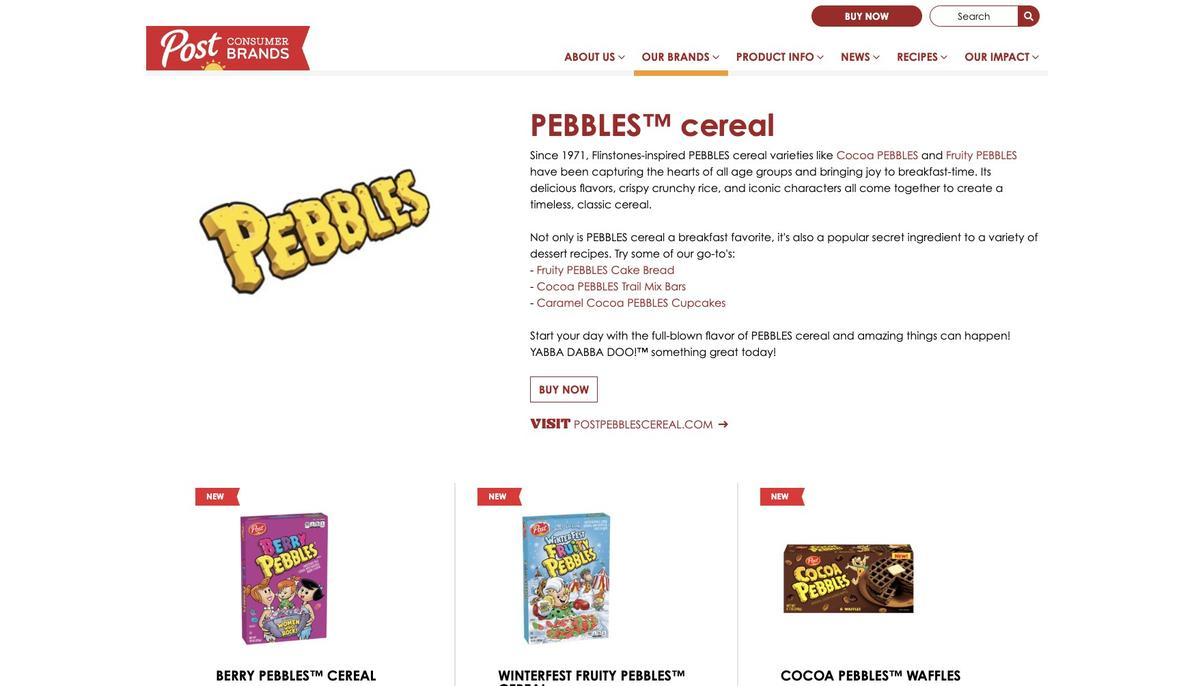 Task type: describe. For each thing, give the bounding box(es) containing it.
about us link
[[556, 43, 634, 76]]

the inside since 1971,  flinstones-inspired pebbles cereal varieties like cocoa pebbles and fruity pebbles have been capturing the hearts of all age groups and bringing joy to breakfast-time. its delicious flavors, crispy crunchy rice, and iconic characters all come together to create a timeless, classic cereal.
[[647, 165, 664, 179]]

popular
[[828, 231, 869, 244]]

our
[[677, 247, 694, 261]]

cereal.
[[615, 198, 652, 211]]

also
[[793, 231, 814, 244]]

visit
[[530, 416, 571, 431]]

ingredient
[[908, 231, 962, 244]]

can
[[941, 329, 962, 343]]

news
[[841, 50, 871, 64]]

product
[[737, 50, 786, 64]]

age
[[731, 165, 753, 179]]

the inside start your day with the full-blown flavor of pebbles cereal and amazing things can happen! yabba dabba doo!™ something great today!
[[631, 329, 649, 343]]

variety
[[989, 231, 1025, 244]]

groups
[[756, 165, 793, 179]]

Search text field
[[930, 5, 1019, 27]]

cocoa pebbles trail mix bars link
[[537, 280, 686, 293]]

only
[[552, 231, 574, 244]]

buy now for buy now dropdown button
[[539, 383, 589, 397]]

yabba
[[530, 345, 564, 359]]

buy now link
[[812, 5, 923, 27]]

to inside not only is pebbles cereal a breakfast favorite, it's also a popular secret ingredient to a variety of dessert recipes. try some of our go-to's: - fruity pebbles cake bread - cocoa pebbles trail mix bars - caramel cocoa pebbles cupcakes
[[965, 231, 976, 244]]

been
[[561, 165, 589, 179]]

crispy
[[619, 181, 649, 195]]

bars
[[665, 280, 686, 293]]

recipes link
[[889, 43, 957, 76]]

start
[[530, 329, 554, 343]]

cocoa pebbles™ waffles
[[781, 667, 961, 684]]

together
[[894, 181, 940, 195]]

trail
[[622, 280, 642, 293]]

bread
[[643, 263, 675, 277]]

amazing
[[858, 329, 904, 343]]

and inside start your day with the full-blown flavor of pebbles cereal and amazing things can happen! yabba dabba doo!™ something great today!
[[833, 329, 855, 343]]

cupcakes
[[672, 296, 726, 310]]

cereal inside not only is pebbles cereal a breakfast favorite, it's also a popular secret ingredient to a variety of dessert recipes. try some of our go-to's: - fruity pebbles cake bread - cocoa pebbles trail mix bars - caramel cocoa pebbles cupcakes
[[631, 231, 665, 244]]

brands
[[668, 50, 710, 64]]

news link
[[833, 43, 889, 76]]

pebbles up try
[[587, 231, 628, 244]]

something
[[651, 345, 707, 359]]

not only is pebbles cereal a breakfast favorite, it's also a popular secret ingredient to a variety of dessert recipes. try some of our go-to's: - fruity pebbles cake bread - cocoa pebbles trail mix bars - caramel cocoa pebbles cupcakes
[[530, 231, 1038, 310]]

pebbles down the recipes.
[[567, 263, 608, 277]]

varieties
[[770, 149, 814, 162]]

time.
[[952, 165, 978, 179]]

our brands
[[642, 50, 710, 64]]

pebbles up its
[[976, 149, 1018, 162]]

of left our
[[663, 247, 674, 261]]

berry
[[216, 667, 255, 684]]

menu containing about us
[[556, 43, 1048, 76]]

pebbles down fruity pebbles cake bread link
[[578, 280, 619, 293]]

winterfest
[[498, 667, 572, 684]]

impact
[[991, 50, 1030, 64]]

pebbles™ inside winterfest fruity pebbles™ cereal
[[621, 667, 685, 684]]

our impact link
[[957, 43, 1048, 76]]

about us
[[564, 50, 615, 64]]

now for buy now dropdown button
[[562, 383, 589, 397]]

favorite,
[[731, 231, 775, 244]]

classic
[[577, 198, 612, 211]]

buy now button
[[530, 377, 598, 403]]

2 - from the top
[[530, 280, 534, 293]]

caramel
[[537, 296, 584, 310]]

cereal inside winterfest fruity pebbles™ cereal
[[498, 681, 547, 686]]

visit postpebblescereal.com
[[530, 416, 713, 431]]

mix
[[645, 280, 662, 293]]

buy for buy now dropdown button
[[539, 383, 559, 397]]

of right variety
[[1028, 231, 1038, 244]]

it's
[[778, 231, 790, 244]]

timeless,
[[530, 198, 574, 211]]

product info link
[[728, 43, 833, 76]]

and up characters
[[796, 165, 817, 179]]

our impact
[[965, 50, 1030, 64]]

waffles
[[907, 667, 961, 684]]

pebbles up joy on the right
[[878, 149, 919, 162]]

cocoa inside since 1971,  flinstones-inspired pebbles cereal varieties like cocoa pebbles and fruity pebbles have been capturing the hearts of all age groups and bringing joy to breakfast-time. its delicious flavors, crispy crunchy rice, and iconic characters all come together to create a timeless, classic cereal.
[[837, 149, 874, 162]]

come
[[860, 181, 891, 195]]

secret
[[872, 231, 905, 244]]

1 horizontal spatial all
[[845, 181, 857, 195]]

inspired
[[645, 149, 686, 162]]

capturing
[[592, 165, 644, 179]]

to's:
[[715, 247, 736, 261]]

recipes.
[[571, 247, 612, 261]]

things
[[907, 329, 938, 343]]

postpebblescereal.com
[[574, 418, 713, 431]]

pebbles™ cereal
[[530, 107, 775, 143]]

product info
[[737, 50, 815, 64]]

1 vertical spatial to
[[943, 181, 954, 195]]

our for our impact
[[965, 50, 988, 64]]

flinstones-
[[592, 149, 645, 162]]

cocoa pebbles link
[[837, 149, 919, 162]]

0 horizontal spatial to
[[885, 165, 896, 179]]

1 - from the top
[[530, 263, 534, 277]]



Task type: locate. For each thing, give the bounding box(es) containing it.
characters
[[784, 181, 842, 195]]

0 horizontal spatial cereal
[[327, 667, 376, 684]]

its
[[981, 165, 992, 179]]

buy for "buy now" link on the top right of page
[[845, 10, 863, 22]]

and left "amazing"
[[833, 329, 855, 343]]

cereal
[[327, 667, 376, 684], [498, 681, 547, 686]]

buy now inside menu item
[[845, 10, 889, 22]]

pebbles down mix
[[627, 296, 669, 310]]

our left brands
[[642, 50, 665, 64]]

recipes
[[897, 50, 938, 64]]

cocoa
[[837, 149, 874, 162], [537, 280, 575, 293], [587, 296, 624, 310], [781, 667, 835, 684]]

-
[[530, 263, 534, 277], [530, 280, 534, 293], [530, 296, 534, 310]]

2 horizontal spatial fruity
[[946, 149, 973, 162]]

a left breakfast
[[668, 231, 676, 244]]

is
[[577, 231, 584, 244]]

fruity inside winterfest fruity pebbles™ cereal
[[576, 667, 617, 684]]

1 vertical spatial all
[[845, 181, 857, 195]]

now inside menu item
[[866, 10, 889, 22]]

fruity down dessert
[[537, 263, 564, 277]]

1 vertical spatial buy
[[539, 383, 559, 397]]

bringing
[[820, 165, 863, 179]]

1 horizontal spatial our
[[965, 50, 988, 64]]

cake
[[611, 263, 640, 277]]

breakfast-
[[899, 165, 952, 179]]

1 vertical spatial now
[[562, 383, 589, 397]]

buy now for "buy now" link on the top right of page
[[845, 10, 889, 22]]

all left age
[[717, 165, 728, 179]]

create
[[957, 181, 993, 195]]

winterfest fruity pebbles™ cereal
[[498, 667, 685, 686]]

our
[[642, 50, 665, 64], [965, 50, 988, 64]]

1971,
[[562, 149, 589, 162]]

cereal inside start your day with the full-blown flavor of pebbles cereal and amazing things can happen! yabba dabba doo!™ something great today!
[[796, 329, 830, 343]]

0 vertical spatial buy now
[[845, 10, 889, 22]]

all
[[717, 165, 728, 179], [845, 181, 857, 195]]

buy now up visit in the bottom left of the page
[[539, 383, 589, 397]]

pebbles up hearts
[[689, 149, 730, 162]]

now inside dropdown button
[[562, 383, 589, 397]]

the up doo!™
[[631, 329, 649, 343]]

full-
[[652, 329, 670, 343]]

new
[[206, 492, 224, 502], [489, 492, 507, 502], [771, 492, 789, 502]]

2 our from the left
[[965, 50, 988, 64]]

of up rice,
[[703, 165, 714, 179]]

3 - from the top
[[530, 296, 534, 310]]

now up news
[[866, 10, 889, 22]]

now for "buy now" link on the top right of page
[[866, 10, 889, 22]]

new for cocoa pebbles™ waffles
[[771, 492, 789, 502]]

fruity pebbles link
[[946, 149, 1018, 162]]

today!
[[742, 345, 777, 359]]

a inside since 1971,  flinstones-inspired pebbles cereal varieties like cocoa pebbles and fruity pebbles have been capturing the hearts of all age groups and bringing joy to breakfast-time. its delicious flavors, crispy crunchy rice, and iconic characters all come together to create a timeless, classic cereal.
[[996, 181, 1004, 195]]

0 horizontal spatial buy
[[539, 383, 559, 397]]

the
[[647, 165, 664, 179], [631, 329, 649, 343]]

iconic
[[749, 181, 781, 195]]

0 vertical spatial fruity
[[946, 149, 973, 162]]

fruity inside since 1971,  flinstones-inspired pebbles cereal varieties like cocoa pebbles and fruity pebbles have been capturing the hearts of all age groups and bringing joy to breakfast-time. its delicious flavors, crispy crunchy rice, and iconic characters all come together to create a timeless, classic cereal.
[[946, 149, 973, 162]]

joy
[[866, 165, 882, 179]]

pebbles logo image
[[154, 109, 514, 378]]

buy now up news
[[845, 10, 889, 22]]

1 horizontal spatial cereal
[[498, 681, 547, 686]]

1 horizontal spatial fruity
[[576, 667, 617, 684]]

0 vertical spatial -
[[530, 263, 534, 277]]

have
[[530, 165, 558, 179]]

and down age
[[724, 181, 746, 195]]

post consumer brands image
[[146, 26, 310, 70]]

hearts
[[667, 165, 700, 179]]

fruity pebbles cake bread link
[[537, 263, 675, 277]]

info
[[789, 50, 815, 64]]

delicious
[[530, 181, 577, 195]]

not
[[530, 231, 549, 244]]

and up breakfast-
[[922, 149, 943, 162]]

0 horizontal spatial our
[[642, 50, 665, 64]]

0 vertical spatial buy
[[845, 10, 863, 22]]

menu
[[556, 43, 1048, 76]]

fruity
[[946, 149, 973, 162], [537, 263, 564, 277], [576, 667, 617, 684]]

1 horizontal spatial to
[[943, 181, 954, 195]]

like
[[817, 149, 834, 162]]

buy up visit in the bottom left of the page
[[539, 383, 559, 397]]

buy inside menu item
[[845, 10, 863, 22]]

flavor
[[706, 329, 735, 343]]

0 horizontal spatial buy now
[[539, 383, 589, 397]]

your
[[557, 329, 580, 343]]

our brands link
[[634, 43, 728, 76]]

flavors,
[[580, 181, 616, 195]]

1 horizontal spatial buy
[[845, 10, 863, 22]]

0 vertical spatial to
[[885, 165, 896, 179]]

0 horizontal spatial new
[[206, 492, 224, 502]]

now
[[866, 10, 889, 22], [562, 383, 589, 397]]

fruity inside not only is pebbles cereal a breakfast favorite, it's also a popular secret ingredient to a variety of dessert recipes. try some of our go-to's: - fruity pebbles cake bread - cocoa pebbles trail mix bars - caramel cocoa pebbles cupcakes
[[537, 263, 564, 277]]

pebbles inside start your day with the full-blown flavor of pebbles cereal and amazing things can happen! yabba dabba doo!™ something great today!
[[752, 329, 793, 343]]

fruity right winterfest
[[576, 667, 617, 684]]

fruity up the time.
[[946, 149, 973, 162]]

to
[[885, 165, 896, 179], [943, 181, 954, 195], [965, 231, 976, 244]]

long arrow right image
[[719, 420, 728, 431]]

berry pebbles cereal box image
[[216, 511, 353, 647]]

0 horizontal spatial all
[[717, 165, 728, 179]]

cocoa pebbles waffles image
[[781, 511, 918, 647]]

2 vertical spatial -
[[530, 296, 534, 310]]

our left impact
[[965, 50, 988, 64]]

1 horizontal spatial buy now
[[845, 10, 889, 22]]

to down the time.
[[943, 181, 954, 195]]

3 new from the left
[[771, 492, 789, 502]]

buy now inside dropdown button
[[539, 383, 589, 397]]

dessert
[[530, 247, 568, 261]]

1 our from the left
[[642, 50, 665, 64]]

cereal inside since 1971,  flinstones-inspired pebbles cereal varieties like cocoa pebbles and fruity pebbles have been capturing the hearts of all age groups and bringing joy to breakfast-time. its delicious flavors, crispy crunchy rice, and iconic characters all come together to create a timeless, classic cereal.
[[733, 149, 767, 162]]

pebbles™
[[530, 107, 672, 143], [259, 667, 323, 684], [621, 667, 685, 684], [839, 667, 903, 684]]

of up today!
[[738, 329, 749, 343]]

new for berry pebbles™ cereal
[[206, 492, 224, 502]]

caramel cocoa pebbles cupcakes link
[[537, 296, 726, 310]]

buy
[[845, 10, 863, 22], [539, 383, 559, 397]]

2 new from the left
[[489, 492, 507, 502]]

to right joy on the right
[[885, 165, 896, 179]]

some
[[632, 247, 660, 261]]

start your day with the full-blown flavor of pebbles cereal and amazing things can happen! yabba dabba doo!™ something great today!
[[530, 329, 1011, 359]]

blown
[[670, 329, 703, 343]]

of inside since 1971,  flinstones-inspired pebbles cereal varieties like cocoa pebbles and fruity pebbles have been capturing the hearts of all age groups and bringing joy to breakfast-time. its delicious flavors, crispy crunchy rice, and iconic characters all come together to create a timeless, classic cereal.
[[703, 165, 714, 179]]

winterfest fruity pebbles cereal image
[[498, 511, 635, 647]]

0 vertical spatial now
[[866, 10, 889, 22]]

0 vertical spatial all
[[717, 165, 728, 179]]

great
[[710, 345, 739, 359]]

search image
[[1024, 12, 1034, 22]]

1 vertical spatial -
[[530, 280, 534, 293]]

now down 'dabba'
[[562, 383, 589, 397]]

of inside start your day with the full-blown flavor of pebbles cereal and amazing things can happen! yabba dabba doo!™ something great today!
[[738, 329, 749, 343]]

buy up news
[[845, 10, 863, 22]]

go-
[[697, 247, 715, 261]]

dabba
[[567, 345, 604, 359]]

about
[[564, 50, 600, 64]]

None search field
[[930, 5, 1040, 27]]

berry pebbles™ cereal
[[216, 667, 376, 684]]

new for winterfest fruity pebbles™ cereal
[[489, 492, 507, 502]]

with
[[607, 329, 628, 343]]

buy now menu item
[[812, 5, 923, 27]]

the down inspired
[[647, 165, 664, 179]]

0 horizontal spatial now
[[562, 383, 589, 397]]

our for our brands
[[642, 50, 665, 64]]

a
[[996, 181, 1004, 195], [668, 231, 676, 244], [817, 231, 825, 244], [979, 231, 986, 244]]

a right create
[[996, 181, 1004, 195]]

cereal
[[681, 107, 775, 143], [733, 149, 767, 162], [631, 231, 665, 244], [796, 329, 830, 343]]

a right also
[[817, 231, 825, 244]]

0 horizontal spatial fruity
[[537, 263, 564, 277]]

1 vertical spatial the
[[631, 329, 649, 343]]

2 horizontal spatial new
[[771, 492, 789, 502]]

and
[[922, 149, 943, 162], [796, 165, 817, 179], [724, 181, 746, 195], [833, 329, 855, 343]]

happen!
[[965, 329, 1011, 343]]

1 new from the left
[[206, 492, 224, 502]]

to right ingredient
[[965, 231, 976, 244]]

crunchy
[[652, 181, 696, 195]]

1 vertical spatial buy now
[[539, 383, 589, 397]]

buy inside dropdown button
[[539, 383, 559, 397]]

2 horizontal spatial to
[[965, 231, 976, 244]]

since 1971,  flinstones-inspired pebbles cereal varieties like cocoa pebbles and fruity pebbles have been capturing the hearts of all age groups and bringing joy to breakfast-time. its delicious flavors, crispy crunchy rice, and iconic characters all come together to create a timeless, classic cereal.
[[530, 149, 1018, 211]]

all down the bringing
[[845, 181, 857, 195]]

1 vertical spatial fruity
[[537, 263, 564, 277]]

pebbles up today!
[[752, 329, 793, 343]]

rice,
[[699, 181, 721, 195]]

2 vertical spatial fruity
[[576, 667, 617, 684]]

2 vertical spatial to
[[965, 231, 976, 244]]

doo!™
[[607, 345, 648, 359]]

1 horizontal spatial new
[[489, 492, 507, 502]]

since
[[530, 149, 559, 162]]

buy now
[[845, 10, 889, 22], [539, 383, 589, 397]]

1 horizontal spatial now
[[866, 10, 889, 22]]

a left variety
[[979, 231, 986, 244]]

0 vertical spatial the
[[647, 165, 664, 179]]



Task type: vqa. For each thing, say whether or not it's contained in the screenshot.
Meet the Team
no



